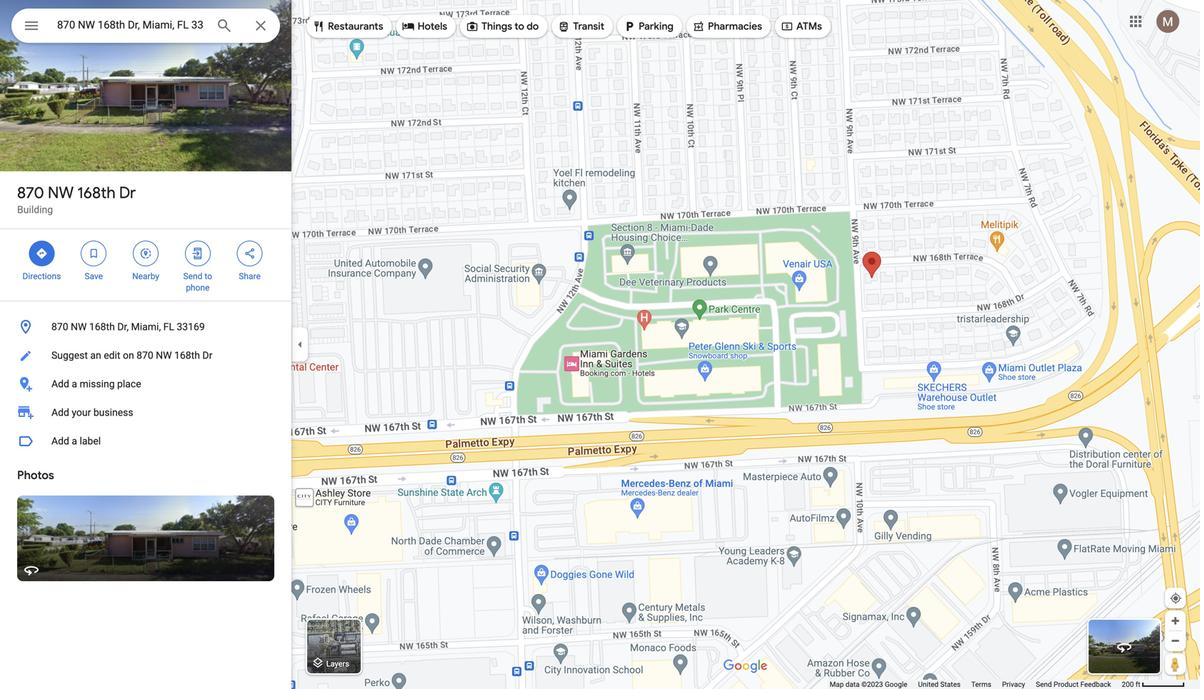 Task type: locate. For each thing, give the bounding box(es) containing it.
actions for 870 nw 168th dr region
[[0, 229, 291, 301]]


[[243, 246, 256, 261]]

add a missing place button
[[0, 370, 291, 399]]

1 vertical spatial add
[[51, 407, 69, 419]]

google
[[885, 680, 908, 689]]


[[23, 15, 40, 36]]

place
[[117, 378, 141, 390]]

feedback
[[1081, 680, 1111, 689]]

send to phone
[[183, 271, 212, 293]]

1 a from the top
[[72, 378, 77, 390]]

0 vertical spatial add
[[51, 378, 69, 390]]

0 vertical spatial send
[[183, 271, 202, 281]]

1 vertical spatial a
[[72, 435, 77, 447]]

a left missing
[[72, 378, 77, 390]]

a
[[72, 378, 77, 390], [72, 435, 77, 447]]

870 for dr,
[[51, 321, 68, 333]]

add left label
[[51, 435, 69, 447]]

2 add from the top
[[51, 407, 69, 419]]

1 vertical spatial send
[[1036, 680, 1052, 689]]

 restaurants
[[312, 19, 383, 34]]

0 vertical spatial 870
[[17, 183, 44, 203]]

870 for dr
[[17, 183, 44, 203]]

2 a from the top
[[72, 435, 77, 447]]


[[781, 19, 794, 34]]

2 vertical spatial nw
[[156, 350, 172, 361]]

layers
[[326, 660, 349, 669]]

1 horizontal spatial send
[[1036, 680, 1052, 689]]

footer containing map data ©2023 google
[[830, 680, 1122, 689]]

dr inside "870 nw 168th dr building"
[[119, 183, 136, 203]]

to up "phone"
[[205, 271, 212, 281]]

870 nw 168th dr, miami, fl 33169 button
[[0, 313, 291, 341]]

870 nw 168th dr, miami, fl 33169
[[51, 321, 205, 333]]

0 horizontal spatial send
[[183, 271, 202, 281]]

1 vertical spatial 870
[[51, 321, 68, 333]]


[[35, 246, 48, 261]]

restaurants
[[328, 20, 383, 33]]

0 vertical spatial to
[[515, 20, 524, 33]]

add a label
[[51, 435, 101, 447]]

add down the suggest
[[51, 378, 69, 390]]

to left do at the left
[[515, 20, 524, 33]]

1 vertical spatial nw
[[71, 321, 87, 333]]

0 vertical spatial dr
[[119, 183, 136, 203]]

2 horizontal spatial 870
[[137, 350, 153, 361]]

870 up the suggest
[[51, 321, 68, 333]]

168th up 
[[77, 183, 116, 203]]

168th inside "870 nw 168th dr building"
[[77, 183, 116, 203]]

to
[[515, 20, 524, 33], [205, 271, 212, 281]]

168th for dr,
[[89, 321, 115, 333]]

870 inside "870 nw 168th dr building"
[[17, 183, 44, 203]]

transit
[[573, 20, 604, 33]]

0 vertical spatial 168th
[[77, 183, 116, 203]]

add left 'your'
[[51, 407, 69, 419]]

168th
[[77, 183, 116, 203], [89, 321, 115, 333], [174, 350, 200, 361]]

1 vertical spatial to
[[205, 271, 212, 281]]

2 vertical spatial add
[[51, 435, 69, 447]]

©2023
[[862, 680, 883, 689]]

0 horizontal spatial dr
[[119, 183, 136, 203]]

send inside send to phone
[[183, 271, 202, 281]]

dr
[[119, 183, 136, 203], [202, 350, 212, 361]]

870 inside 870 nw 168th dr, miami, fl 33169 button
[[51, 321, 68, 333]]

0 horizontal spatial to
[[205, 271, 212, 281]]

terms button
[[971, 680, 992, 689]]

a left label
[[72, 435, 77, 447]]

a inside add a label button
[[72, 435, 77, 447]]

nw down fl
[[156, 350, 172, 361]]

168th for dr
[[77, 183, 116, 203]]

0 vertical spatial nw
[[48, 183, 74, 203]]


[[402, 19, 415, 34]]

1 horizontal spatial dr
[[202, 350, 212, 361]]

save
[[85, 271, 103, 281]]

suggest an edit on 870 nw 168th dr
[[51, 350, 212, 361]]

870 up building
[[17, 183, 44, 203]]

nw for dr,
[[71, 321, 87, 333]]

dr inside suggest an edit on 870 nw 168th dr button
[[202, 350, 212, 361]]

0 vertical spatial a
[[72, 378, 77, 390]]

168th down 33169
[[174, 350, 200, 361]]

send for send to phone
[[183, 271, 202, 281]]

send product feedback
[[1036, 680, 1111, 689]]

nw inside "870 nw 168th dr building"
[[48, 183, 74, 203]]


[[557, 19, 570, 34]]

nw up the suggest
[[71, 321, 87, 333]]

add
[[51, 378, 69, 390], [51, 407, 69, 419], [51, 435, 69, 447]]

 transit
[[557, 19, 604, 34]]

1 horizontal spatial 870
[[51, 321, 68, 333]]

 parking
[[623, 19, 674, 34]]

united
[[918, 680, 939, 689]]

None field
[[57, 16, 204, 34]]

a inside "add a missing place" button
[[72, 378, 77, 390]]

870 inside suggest an edit on 870 nw 168th dr button
[[137, 350, 153, 361]]

collapse side panel image
[[292, 337, 308, 353]]


[[312, 19, 325, 34]]

1 add from the top
[[51, 378, 69, 390]]

zoom in image
[[1170, 616, 1181, 627]]

2 vertical spatial 870
[[137, 350, 153, 361]]

1 horizontal spatial to
[[515, 20, 524, 33]]

phone
[[186, 283, 210, 293]]

0 horizontal spatial 870
[[17, 183, 44, 203]]

footer
[[830, 680, 1122, 689]]

send for send product feedback
[[1036, 680, 1052, 689]]

things
[[482, 20, 512, 33]]

send left product
[[1036, 680, 1052, 689]]

 hotels
[[402, 19, 447, 34]]

send up "phone"
[[183, 271, 202, 281]]

168th left dr,
[[89, 321, 115, 333]]


[[87, 246, 100, 261]]

your
[[72, 407, 91, 419]]

870 nw 168th dr building
[[17, 183, 136, 216]]

nw up building
[[48, 183, 74, 203]]

add for add a missing place
[[51, 378, 69, 390]]

870 right the on in the bottom of the page
[[137, 350, 153, 361]]

nw
[[48, 183, 74, 203], [71, 321, 87, 333], [156, 350, 172, 361]]

870
[[17, 183, 44, 203], [51, 321, 68, 333], [137, 350, 153, 361]]

1 vertical spatial dr
[[202, 350, 212, 361]]

send
[[183, 271, 202, 281], [1036, 680, 1052, 689]]

street view image
[[1116, 639, 1133, 656]]

 search field
[[11, 9, 280, 46]]


[[139, 246, 152, 261]]

1 vertical spatial 168th
[[89, 321, 115, 333]]

send inside button
[[1036, 680, 1052, 689]]

united states
[[918, 680, 961, 689]]

3 add from the top
[[51, 435, 69, 447]]



Task type: describe. For each thing, give the bounding box(es) containing it.

[[692, 19, 705, 34]]

missing
[[80, 378, 115, 390]]

to inside send to phone
[[205, 271, 212, 281]]

870 nw 168th dr main content
[[0, 0, 291, 689]]

photos
[[17, 468, 54, 483]]

add for add your business
[[51, 407, 69, 419]]

200 ft button
[[1122, 680, 1185, 689]]

 things to do
[[466, 19, 539, 34]]

google maps element
[[0, 0, 1200, 689]]

a for missing
[[72, 378, 77, 390]]

privacy button
[[1002, 680, 1025, 689]]

send product feedback button
[[1036, 680, 1111, 689]]

add your business link
[[0, 399, 291, 427]]

 atms
[[781, 19, 822, 34]]

suggest an edit on 870 nw 168th dr button
[[0, 341, 291, 370]]

pharmacies
[[708, 20, 762, 33]]

edit
[[104, 350, 120, 361]]

united states button
[[918, 680, 961, 689]]

870 NW 168th Dr, Miami, FL 33169 field
[[11, 9, 280, 43]]

2 vertical spatial 168th
[[174, 350, 200, 361]]

hotels
[[418, 20, 447, 33]]

200
[[1122, 680, 1134, 689]]

footer inside google maps element
[[830, 680, 1122, 689]]


[[191, 246, 204, 261]]

business
[[93, 407, 133, 419]]

none field inside 870 nw 168th dr, miami, fl 33169 field
[[57, 16, 204, 34]]

privacy
[[1002, 680, 1025, 689]]

show street view coverage image
[[1165, 654, 1186, 675]]

do
[[527, 20, 539, 33]]

dr,
[[117, 321, 129, 333]]

nearby
[[132, 271, 159, 281]]

map
[[830, 680, 844, 689]]

add a missing place
[[51, 378, 141, 390]]

states
[[940, 680, 961, 689]]

a for label
[[72, 435, 77, 447]]

label
[[80, 435, 101, 447]]

atms
[[797, 20, 822, 33]]

suggest
[[51, 350, 88, 361]]

on
[[123, 350, 134, 361]]

 button
[[11, 9, 51, 46]]

an
[[90, 350, 101, 361]]

google account: madeline spawn  
(madeline.spawn@adept.ai) image
[[1157, 10, 1179, 33]]

miami,
[[131, 321, 161, 333]]


[[623, 19, 636, 34]]

share
[[239, 271, 261, 281]]

nw for dr
[[48, 183, 74, 203]]

to inside  things to do
[[515, 20, 524, 33]]

zoom out image
[[1170, 636, 1181, 647]]

add for add a label
[[51, 435, 69, 447]]

parking
[[639, 20, 674, 33]]

add a label button
[[0, 427, 291, 456]]

 pharmacies
[[692, 19, 762, 34]]

data
[[846, 680, 860, 689]]

200 ft
[[1122, 680, 1141, 689]]

map data ©2023 google
[[830, 680, 908, 689]]

show your location image
[[1169, 592, 1182, 605]]

33169
[[177, 321, 205, 333]]

add your business
[[51, 407, 133, 419]]

fl
[[163, 321, 174, 333]]

directions
[[22, 271, 61, 281]]

ft
[[1136, 680, 1141, 689]]

product
[[1054, 680, 1079, 689]]

terms
[[971, 680, 992, 689]]


[[466, 19, 479, 34]]

building
[[17, 204, 53, 216]]



Task type: vqa. For each thing, say whether or not it's contained in the screenshot.
S, 1964
no



